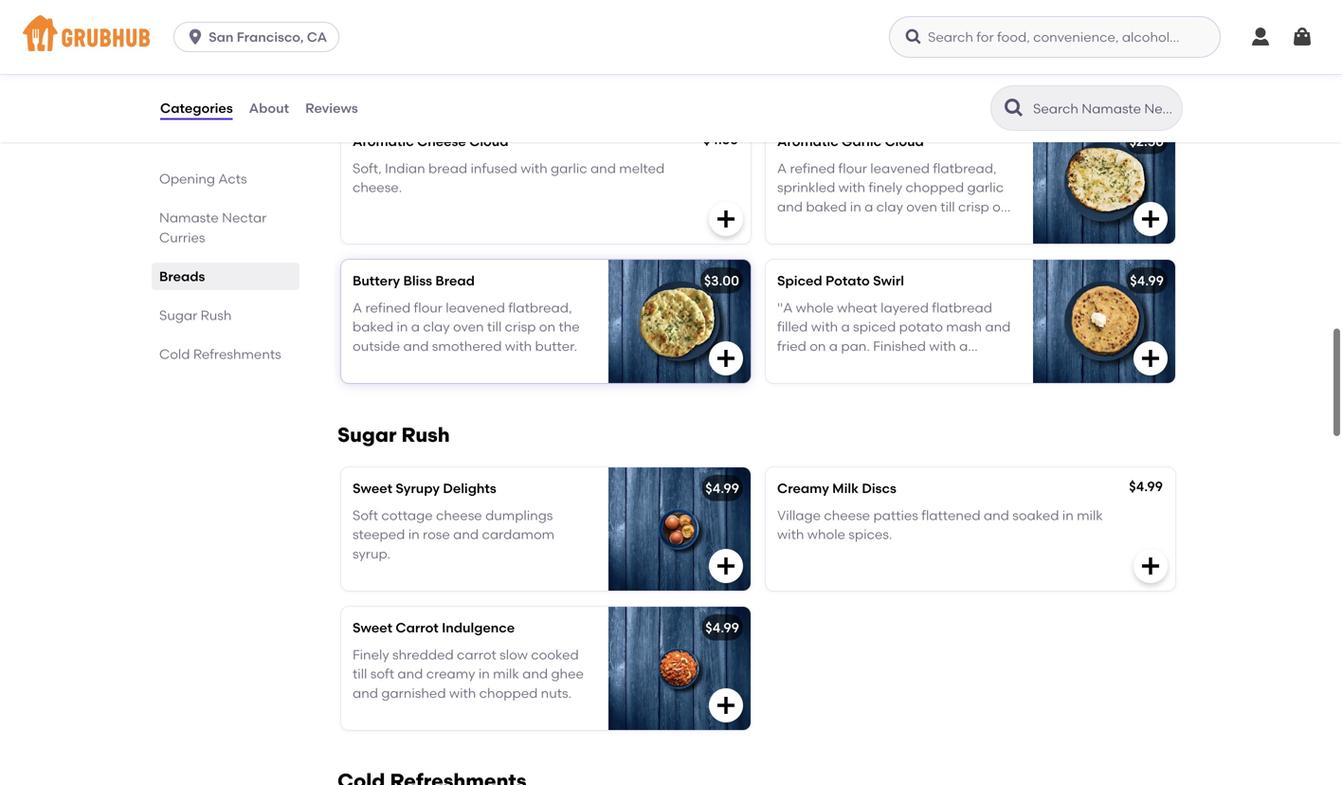 Task type: describe. For each thing, give the bounding box(es) containing it.
reviews button
[[304, 74, 359, 142]]

$4.99 for finely shredded carrot slow cooked till soft and creamy in milk and ghee and garnished with chopped nuts.
[[706, 620, 740, 636]]

soft inside finely shredded carrot slow cooked till soft and creamy in milk and ghee and garnished with chopped nuts.
[[370, 666, 394, 682]]

bliss
[[403, 273, 432, 289]]

indulgence
[[442, 620, 515, 636]]

milk inside finely shredded carrot slow cooked till soft and creamy in milk and ghee and garnished with chopped nuts.
[[493, 666, 519, 682]]

butter. inside "a whole wheat layered flatbread filled with a spiced potato mash and fried on a pan. finished with a generous spread of butter.  "
[[905, 357, 947, 373]]

delights
[[443, 480, 497, 496]]

wheat
[[837, 299, 878, 316]]

flattened
[[922, 507, 981, 523]]

a left pan.
[[829, 338, 838, 354]]

cheese inside soft cottage cheese dumplings steeped in rose and cardamom syrup.
[[436, 507, 482, 523]]

inside.
[[952, 218, 993, 234]]

spread
[[841, 357, 886, 373]]

patties
[[874, 507, 919, 523]]

potato
[[899, 319, 943, 335]]

flour for finely
[[839, 160, 867, 176]]

and inside "a whole wheat layered flatbread filled with a spiced potato mash and fried on a pan. finished with a generous spread of butter.  "
[[985, 319, 1011, 335]]

cheese
[[417, 133, 466, 149]]

melted
[[619, 160, 665, 176]]

1 vertical spatial sugar rush
[[338, 423, 450, 447]]

bread
[[429, 160, 468, 176]]

flour for a
[[414, 299, 443, 316]]

aromatic for refined
[[777, 133, 839, 149]]

and down finely in the bottom left of the page
[[353, 685, 378, 701]]

garlic
[[842, 133, 882, 149]]

and down cooked
[[523, 666, 548, 682]]

till inside finely shredded carrot slow cooked till soft and creamy in milk and ghee and garnished with chopped nuts.
[[353, 666, 367, 682]]

rose
[[423, 526, 450, 542]]

sugar inside tab
[[159, 307, 198, 323]]

outside inside a refined flour leavened flatbread, sprinkled with finely chopped garlic and baked in a clay oven till crisp on the outside and soft on the inside.
[[802, 218, 849, 234]]

1 horizontal spatial breads
[[338, 76, 408, 100]]

fried
[[777, 338, 807, 354]]

$4.50
[[703, 131, 739, 147]]

categories button
[[159, 74, 234, 142]]

slow
[[500, 646, 528, 662]]

ghee
[[551, 666, 584, 682]]

infused
[[471, 160, 518, 176]]

$3.00
[[704, 273, 740, 289]]

steeped
[[353, 526, 405, 542]]

spiced
[[777, 273, 823, 289]]

cheese inside village cheese patties flattened and soaked in milk with whole spices.
[[824, 507, 870, 523]]

aromatic for indian
[[353, 133, 414, 149]]

creamy
[[426, 666, 475, 682]]

svg image inside main navigation navigation
[[904, 27, 923, 46]]

with inside village cheese patties flattened and soaked in milk with whole spices.
[[777, 526, 804, 542]]

cloud for aromatic garlic cloud
[[885, 133, 924, 149]]

shredded
[[393, 646, 454, 662]]

spiced potato swirl image
[[1033, 260, 1176, 383]]

and inside a refined flour leavened flatbread, baked in a clay oven till crisp on the outside and smothered with butter.
[[403, 338, 429, 354]]

san
[[209, 29, 234, 45]]

cold refreshments
[[159, 346, 281, 362]]

garlic inside a refined flour leavened flatbread, sprinkled with finely chopped garlic and baked in a clay oven till crisp on the outside and soft on the inside.
[[968, 179, 1004, 195]]

2 horizontal spatial the
[[928, 218, 949, 234]]

garnished
[[381, 685, 446, 701]]

curries
[[159, 229, 205, 246]]

soft
[[353, 507, 378, 523]]

the inside a refined flour leavened flatbread, baked in a clay oven till crisp on the outside and smothered with butter.
[[559, 319, 580, 335]]

svg image for soft, indian bread infused with garlic and melted cheese.
[[715, 208, 738, 230]]

search icon image
[[1003, 97, 1026, 119]]

indian
[[385, 160, 425, 176]]

in inside soft cottage cheese dumplings steeped in rose and cardamom syrup.
[[408, 526, 420, 542]]

outside inside a refined flour leavened flatbread, baked in a clay oven till crisp on the outside and smothered with butter.
[[353, 338, 400, 354]]

spiced
[[853, 319, 896, 335]]

a for a refined flour leavened flatbread, sprinkled with finely chopped garlic and baked in a clay oven till crisp on the outside and soft on the inside.
[[777, 160, 787, 176]]

1 horizontal spatial the
[[777, 218, 799, 234]]

categories
[[160, 100, 233, 116]]

a inside a refined flour leavened flatbread, baked in a clay oven till crisp on the outside and smothered with butter.
[[411, 319, 420, 335]]

spiced potato swirl
[[777, 273, 904, 289]]

cooked
[[531, 646, 579, 662]]

crisp inside a refined flour leavened flatbread, sprinkled with finely chopped garlic and baked in a clay oven till crisp on the outside and soft on the inside.
[[959, 199, 990, 215]]

carrot
[[457, 646, 497, 662]]

namaste nectar curries
[[159, 210, 267, 246]]

carrot
[[396, 620, 439, 636]]

till inside a refined flour leavened flatbread, sprinkled with finely chopped garlic and baked in a clay oven till crisp on the outside and soft on the inside.
[[941, 199, 955, 215]]

san francisco, ca button
[[174, 22, 347, 52]]

finished
[[873, 338, 926, 354]]

about
[[249, 100, 289, 116]]

breads tab
[[159, 266, 292, 286]]

finely shredded carrot slow cooked till soft and creamy in milk and ghee and garnished with chopped nuts.
[[353, 646, 584, 701]]

aromatic garlic cloud
[[777, 133, 924, 149]]

svg image inside san francisco, ca button
[[186, 27, 205, 46]]

discs
[[862, 480, 897, 496]]

leavened for chopped
[[871, 160, 930, 176]]

buttery bliss bread image
[[609, 260, 751, 383]]

acts
[[218, 171, 247, 187]]

creamy
[[777, 480, 829, 496]]

on inside "a whole wheat layered flatbread filled with a spiced potato mash and fried on a pan. finished with a generous spread of butter.  "
[[810, 338, 826, 354]]

with inside a refined flour leavened flatbread, baked in a clay oven till crisp on the outside and smothered with butter.
[[505, 338, 532, 354]]

cardamom
[[482, 526, 555, 542]]

clay inside a refined flour leavened flatbread, sprinkled with finely chopped garlic and baked in a clay oven till crisp on the outside and soft on the inside.
[[877, 199, 903, 215]]

a up pan.
[[841, 319, 850, 335]]

finely
[[869, 179, 903, 195]]

$4.99 for "a whole wheat layered flatbread filled with a spiced potato mash and fried on a pan. finished with a generous spread of butter.  "
[[1130, 273, 1164, 289]]

buttery
[[353, 273, 400, 289]]

and down sprinkled
[[777, 199, 803, 215]]

whole inside "a whole wheat layered flatbread filled with a spiced potato mash and fried on a pan. finished with a generous spread of butter.  "
[[796, 299, 834, 316]]

ca
[[307, 29, 327, 45]]

cottage
[[382, 507, 433, 523]]

finely
[[353, 646, 389, 662]]

a refined flour leavened flatbread, baked in a clay oven till crisp on the outside and smothered with butter.
[[353, 299, 580, 354]]

soft inside a refined flour leavened flatbread, sprinkled with finely chopped garlic and baked in a clay oven till crisp on the outside and soft on the inside.
[[881, 218, 905, 234]]

mash
[[946, 319, 982, 335]]

baked inside a refined flour leavened flatbread, baked in a clay oven till crisp on the outside and smothered with butter.
[[353, 319, 394, 335]]

cold
[[159, 346, 190, 362]]

about button
[[248, 74, 290, 142]]

smothered
[[432, 338, 502, 354]]

opening acts
[[159, 171, 247, 187]]

sweet for sweet carrot indulgence
[[353, 620, 393, 636]]

village cheese patties flattened and soaked in milk with whole spices.
[[777, 507, 1103, 542]]

soaked
[[1013, 507, 1059, 523]]

svg image for a refined flour leavened flatbread, sprinkled with finely chopped garlic and baked in a clay oven till crisp on the outside and soft on the inside.
[[1140, 208, 1162, 230]]

chopped inside finely shredded carrot slow cooked till soft and creamy in milk and ghee and garnished with chopped nuts.
[[479, 685, 538, 701]]

generous
[[777, 357, 837, 373]]

a refined flour leavened flatbread, sprinkled with finely chopped garlic and baked in a clay oven till crisp on the outside and soft on the inside.
[[777, 160, 1009, 234]]

$2.50
[[1130, 133, 1164, 149]]

soft cottage cheese dumplings steeped in rose and cardamom syrup.
[[353, 507, 555, 562]]

sweet carrot indulgence
[[353, 620, 515, 636]]

butter. inside a refined flour leavened flatbread, baked in a clay oven till crisp on the outside and smothered with butter.
[[535, 338, 577, 354]]



Task type: vqa. For each thing, say whether or not it's contained in the screenshot.
of
yes



Task type: locate. For each thing, give the bounding box(es) containing it.
opening acts tab
[[159, 169, 292, 189]]

in down aromatic garlic cloud
[[850, 199, 862, 215]]

cheese down delights
[[436, 507, 482, 523]]

syrup.
[[353, 545, 391, 562]]

2 sweet from the top
[[353, 620, 393, 636]]

filled
[[777, 319, 808, 335]]

aromatic
[[353, 133, 414, 149], [777, 133, 839, 149]]

chopped right 'finely'
[[906, 179, 964, 195]]

0 vertical spatial rush
[[201, 307, 232, 323]]

1 horizontal spatial cheese
[[824, 507, 870, 523]]

0 vertical spatial baked
[[806, 199, 847, 215]]

1 vertical spatial sweet
[[353, 620, 393, 636]]

1 vertical spatial refined
[[365, 299, 411, 316]]

flour down aromatic garlic cloud
[[839, 160, 867, 176]]

0 horizontal spatial garlic
[[551, 160, 587, 176]]

svg image
[[1250, 26, 1272, 48], [1291, 26, 1314, 48], [186, 27, 205, 46], [715, 347, 738, 370], [1140, 347, 1162, 370], [715, 555, 738, 577]]

clay inside a refined flour leavened flatbread, baked in a clay oven till crisp on the outside and smothered with butter.
[[423, 319, 450, 335]]

"
[[950, 357, 956, 373]]

flatbread, inside a refined flour leavened flatbread, sprinkled with finely chopped garlic and baked in a clay oven till crisp on the outside and soft on the inside.
[[933, 160, 997, 176]]

butter.
[[535, 338, 577, 354], [905, 357, 947, 373]]

2 cheese from the left
[[824, 507, 870, 523]]

1 vertical spatial till
[[487, 319, 502, 335]]

in down carrot
[[479, 666, 490, 682]]

sugar rush tab
[[159, 305, 292, 325]]

0 vertical spatial sugar rush
[[159, 307, 232, 323]]

cheese.
[[353, 179, 402, 195]]

a down mash on the right top of the page
[[960, 338, 968, 354]]

0 horizontal spatial flatbread,
[[508, 299, 572, 316]]

soft down 'finely'
[[881, 218, 905, 234]]

refreshments
[[193, 346, 281, 362]]

with left 'finely'
[[839, 179, 866, 195]]

creamy milk discs
[[777, 480, 897, 496]]

0 vertical spatial whole
[[796, 299, 834, 316]]

flour down bliss on the left of the page
[[414, 299, 443, 316]]

sweet up finely in the bottom left of the page
[[353, 620, 393, 636]]

0 horizontal spatial flour
[[414, 299, 443, 316]]

sugar rush inside tab
[[159, 307, 232, 323]]

1 vertical spatial garlic
[[968, 179, 1004, 195]]

with down creamy
[[449, 685, 476, 701]]

and inside soft cottage cheese dumplings steeped in rose and cardamom syrup.
[[453, 526, 479, 542]]

1 horizontal spatial refined
[[790, 160, 835, 176]]

0 horizontal spatial rush
[[201, 307, 232, 323]]

1 horizontal spatial flatbread,
[[933, 160, 997, 176]]

0 vertical spatial till
[[941, 199, 955, 215]]

1 horizontal spatial till
[[487, 319, 502, 335]]

outside
[[802, 218, 849, 234], [353, 338, 400, 354]]

the
[[777, 218, 799, 234], [928, 218, 949, 234], [559, 319, 580, 335]]

layered
[[881, 299, 929, 316]]

with right smothered
[[505, 338, 532, 354]]

garlic inside soft, indian bread infused with garlic and melted cheese.
[[551, 160, 587, 176]]

0 vertical spatial flatbread,
[[933, 160, 997, 176]]

0 vertical spatial refined
[[790, 160, 835, 176]]

and up garnished
[[398, 666, 423, 682]]

0 vertical spatial garlic
[[551, 160, 587, 176]]

Search Namaste Nectar search field
[[1032, 100, 1177, 118]]

soft
[[881, 218, 905, 234], [370, 666, 394, 682]]

1 cheese from the left
[[436, 507, 482, 523]]

swirl
[[873, 273, 904, 289]]

0 vertical spatial outside
[[802, 218, 849, 234]]

0 horizontal spatial baked
[[353, 319, 394, 335]]

refined for sprinkled
[[790, 160, 835, 176]]

a
[[777, 160, 787, 176], [353, 299, 362, 316]]

1 horizontal spatial chopped
[[906, 179, 964, 195]]

flatbread, for crisp
[[933, 160, 997, 176]]

with down 'village'
[[777, 526, 804, 542]]

1 vertical spatial soft
[[370, 666, 394, 682]]

1 horizontal spatial butter.
[[905, 357, 947, 373]]

breads inside tab
[[159, 268, 205, 284]]

flatbread, inside a refined flour leavened flatbread, baked in a clay oven till crisp on the outside and smothered with butter.
[[508, 299, 572, 316]]

1 vertical spatial chopped
[[479, 685, 538, 701]]

a down 'finely'
[[865, 199, 874, 215]]

svg image for village cheese patties flattened and soaked in milk with whole spices.
[[1140, 555, 1162, 577]]

0 horizontal spatial butter.
[[535, 338, 577, 354]]

soft, indian bread infused with garlic and melted cheese.
[[353, 160, 665, 195]]

and left soaked at right bottom
[[984, 507, 1010, 523]]

2 vertical spatial till
[[353, 666, 367, 682]]

flatbread,
[[933, 160, 997, 176], [508, 299, 572, 316]]

and left melted
[[591, 160, 616, 176]]

milk inside village cheese patties flattened and soaked in milk with whole spices.
[[1077, 507, 1103, 523]]

1 horizontal spatial clay
[[877, 199, 903, 215]]

sweet syrupy delights
[[353, 480, 497, 496]]

on
[[993, 199, 1009, 215], [908, 218, 925, 234], [539, 319, 556, 335], [810, 338, 826, 354]]

1 vertical spatial butter.
[[905, 357, 947, 373]]

0 horizontal spatial crisp
[[505, 319, 536, 335]]

spices.
[[849, 526, 893, 542]]

milk right soaked at right bottom
[[1077, 507, 1103, 523]]

1 vertical spatial leavened
[[446, 299, 505, 316]]

till up smothered
[[487, 319, 502, 335]]

village
[[777, 507, 821, 523]]

"a whole wheat layered flatbread filled with a spiced potato mash and fried on a pan. finished with a generous spread of butter.  "
[[777, 299, 1011, 373]]

clay
[[877, 199, 903, 215], [423, 319, 450, 335]]

with right filled
[[811, 319, 838, 335]]

refined inside a refined flour leavened flatbread, baked in a clay oven till crisp on the outside and smothered with butter.
[[365, 299, 411, 316]]

in down cottage
[[408, 526, 420, 542]]

0 vertical spatial soft
[[881, 218, 905, 234]]

on inside a refined flour leavened flatbread, baked in a clay oven till crisp on the outside and smothered with butter.
[[539, 319, 556, 335]]

a inside a refined flour leavened flatbread, sprinkled with finely chopped garlic and baked in a clay oven till crisp on the outside and soft on the inside.
[[777, 160, 787, 176]]

0 horizontal spatial oven
[[453, 319, 484, 335]]

opening
[[159, 171, 215, 187]]

0 horizontal spatial refined
[[365, 299, 411, 316]]

of
[[889, 357, 902, 373]]

with inside a refined flour leavened flatbread, sprinkled with finely chopped garlic and baked in a clay oven till crisp on the outside and soft on the inside.
[[839, 179, 866, 195]]

0 horizontal spatial milk
[[493, 666, 519, 682]]

a down buttery bliss bread
[[411, 319, 420, 335]]

0 horizontal spatial sugar
[[159, 307, 198, 323]]

1 horizontal spatial sugar
[[338, 423, 397, 447]]

nuts.
[[541, 685, 572, 701]]

flatbread, for with
[[508, 299, 572, 316]]

1 vertical spatial clay
[[423, 319, 450, 335]]

0 horizontal spatial a
[[353, 299, 362, 316]]

in inside finely shredded carrot slow cooked till soft and creamy in milk and ghee and garnished with chopped nuts.
[[479, 666, 490, 682]]

leavened down bread
[[446, 299, 505, 316]]

1 horizontal spatial aromatic
[[777, 133, 839, 149]]

a inside a refined flour leavened flatbread, sprinkled with finely chopped garlic and baked in a clay oven till crisp on the outside and soft on the inside.
[[865, 199, 874, 215]]

whole down 'village'
[[808, 526, 846, 542]]

0 horizontal spatial breads
[[159, 268, 205, 284]]

sugar up syrupy
[[338, 423, 397, 447]]

1 vertical spatial crisp
[[505, 319, 536, 335]]

1 horizontal spatial oven
[[907, 199, 938, 215]]

1 cloud from the left
[[469, 133, 509, 149]]

0 vertical spatial clay
[[877, 199, 903, 215]]

leavened inside a refined flour leavened flatbread, baked in a clay oven till crisp on the outside and smothered with butter.
[[446, 299, 505, 316]]

soft down finely in the bottom left of the page
[[370, 666, 394, 682]]

and right mash on the right top of the page
[[985, 319, 1011, 335]]

1 horizontal spatial baked
[[806, 199, 847, 215]]

sweet for sweet syrupy delights
[[353, 480, 393, 496]]

0 vertical spatial oven
[[907, 199, 938, 215]]

sweet syrupy delights image
[[609, 467, 751, 591]]

svg image for finely shredded carrot slow cooked till soft and creamy in milk and ghee and garnished with chopped nuts.
[[715, 694, 738, 717]]

aromatic cheese cloud
[[353, 133, 509, 149]]

1 horizontal spatial soft
[[881, 218, 905, 234]]

garlic left melted
[[551, 160, 587, 176]]

in right soaked at right bottom
[[1063, 507, 1074, 523]]

with right infused
[[521, 160, 548, 176]]

nectar
[[222, 210, 267, 226]]

main navigation navigation
[[0, 0, 1343, 74]]

baked
[[806, 199, 847, 215], [353, 319, 394, 335]]

1 vertical spatial breads
[[159, 268, 205, 284]]

and left smothered
[[403, 338, 429, 354]]

0 vertical spatial breads
[[338, 76, 408, 100]]

0 horizontal spatial clay
[[423, 319, 450, 335]]

aromatic up sprinkled
[[777, 133, 839, 149]]

1 vertical spatial flour
[[414, 299, 443, 316]]

0 vertical spatial sweet
[[353, 480, 393, 496]]

garlic
[[551, 160, 587, 176], [968, 179, 1004, 195]]

with inside finely shredded carrot slow cooked till soft and creamy in milk and ghee and garnished with chopped nuts.
[[449, 685, 476, 701]]

buttery bliss bread
[[353, 273, 475, 289]]

namaste
[[159, 210, 219, 226]]

sugar rush up cold
[[159, 307, 232, 323]]

1 horizontal spatial crisp
[[959, 199, 990, 215]]

0 vertical spatial leavened
[[871, 160, 930, 176]]

0 vertical spatial a
[[777, 160, 787, 176]]

flour
[[839, 160, 867, 176], [414, 299, 443, 316]]

a for a refined flour leavened flatbread, baked in a clay oven till crisp on the outside and smothered with butter.
[[353, 299, 362, 316]]

cheese down the milk on the right bottom of page
[[824, 507, 870, 523]]

aromatic garlic cloud image
[[1033, 120, 1176, 244]]

$4.99
[[1130, 273, 1164, 289], [1129, 478, 1163, 494], [706, 480, 740, 496], [706, 620, 740, 636]]

1 aromatic from the left
[[353, 133, 414, 149]]

butter. left "
[[905, 357, 947, 373]]

refined down buttery
[[365, 299, 411, 316]]

sweet carrot indulgence image
[[609, 607, 751, 730]]

0 vertical spatial sugar
[[159, 307, 198, 323]]

"a
[[777, 299, 793, 316]]

0 vertical spatial butter.
[[535, 338, 577, 354]]

0 horizontal spatial outside
[[353, 338, 400, 354]]

san francisco, ca
[[209, 29, 327, 45]]

bread
[[436, 273, 475, 289]]

chopped inside a refined flour leavened flatbread, sprinkled with finely chopped garlic and baked in a clay oven till crisp on the outside and soft on the inside.
[[906, 179, 964, 195]]

till inside a refined flour leavened flatbread, baked in a clay oven till crisp on the outside and smothered with butter.
[[487, 319, 502, 335]]

1 horizontal spatial flour
[[839, 160, 867, 176]]

1 vertical spatial flatbread,
[[508, 299, 572, 316]]

and inside village cheese patties flattened and soaked in milk with whole spices.
[[984, 507, 1010, 523]]

0 horizontal spatial cheese
[[436, 507, 482, 523]]

leavened up 'finely'
[[871, 160, 930, 176]]

reviews
[[305, 100, 358, 116]]

leavened inside a refined flour leavened flatbread, sprinkled with finely chopped garlic and baked in a clay oven till crisp on the outside and soft on the inside.
[[871, 160, 930, 176]]

flour inside a refined flour leavened flatbread, baked in a clay oven till crisp on the outside and smothered with butter.
[[414, 299, 443, 316]]

0 horizontal spatial cloud
[[469, 133, 509, 149]]

a inside a refined flour leavened flatbread, baked in a clay oven till crisp on the outside and smothered with butter.
[[353, 299, 362, 316]]

breads
[[338, 76, 408, 100], [159, 268, 205, 284]]

2 cloud from the left
[[885, 133, 924, 149]]

chopped down slow
[[479, 685, 538, 701]]

potato
[[826, 273, 870, 289]]

svg image
[[1140, 0, 1162, 23], [904, 27, 923, 46], [715, 208, 738, 230], [1140, 208, 1162, 230], [1140, 555, 1162, 577], [715, 694, 738, 717]]

cold refreshments tab
[[159, 344, 292, 364]]

francisco,
[[237, 29, 304, 45]]

and inside soft, indian bread infused with garlic and melted cheese.
[[591, 160, 616, 176]]

crisp inside a refined flour leavened flatbread, baked in a clay oven till crisp on the outside and smothered with butter.
[[505, 319, 536, 335]]

1 vertical spatial outside
[[353, 338, 400, 354]]

rush inside sugar rush tab
[[201, 307, 232, 323]]

1 horizontal spatial rush
[[402, 423, 450, 447]]

outside down sprinkled
[[802, 218, 849, 234]]

in
[[850, 199, 862, 215], [397, 319, 408, 335], [1063, 507, 1074, 523], [408, 526, 420, 542], [479, 666, 490, 682]]

a up sprinkled
[[777, 160, 787, 176]]

rush up cold refreshments
[[201, 307, 232, 323]]

1 vertical spatial a
[[353, 299, 362, 316]]

and down 'finely'
[[852, 218, 878, 234]]

0 horizontal spatial chopped
[[479, 685, 538, 701]]

a down buttery
[[353, 299, 362, 316]]

0 vertical spatial chopped
[[906, 179, 964, 195]]

refined up sprinkled
[[790, 160, 835, 176]]

soft,
[[353, 160, 382, 176]]

oven inside a refined flour leavened flatbread, sprinkled with finely chopped garlic and baked in a clay oven till crisp on the outside and soft on the inside.
[[907, 199, 938, 215]]

1 vertical spatial oven
[[453, 319, 484, 335]]

oven inside a refined flour leavened flatbread, baked in a clay oven till crisp on the outside and smothered with butter.
[[453, 319, 484, 335]]

cloud for aromatic cheese cloud
[[469, 133, 509, 149]]

1 vertical spatial baked
[[353, 319, 394, 335]]

cloud
[[469, 133, 509, 149], [885, 133, 924, 149]]

refined for baked
[[365, 299, 411, 316]]

cloud up infused
[[469, 133, 509, 149]]

1 horizontal spatial a
[[777, 160, 787, 176]]

refined
[[790, 160, 835, 176], [365, 299, 411, 316]]

baked inside a refined flour leavened flatbread, sprinkled with finely chopped garlic and baked in a clay oven till crisp on the outside and soft on the inside.
[[806, 199, 847, 215]]

1 vertical spatial milk
[[493, 666, 519, 682]]

namaste nectar curries tab
[[159, 208, 292, 247]]

baked down sprinkled
[[806, 199, 847, 215]]

with
[[521, 160, 548, 176], [839, 179, 866, 195], [811, 319, 838, 335], [505, 338, 532, 354], [929, 338, 956, 354], [777, 526, 804, 542], [449, 685, 476, 701]]

sugar rush up syrupy
[[338, 423, 450, 447]]

1 sweet from the top
[[353, 480, 393, 496]]

0 horizontal spatial soft
[[370, 666, 394, 682]]

whole
[[796, 299, 834, 316], [808, 526, 846, 542]]

whole inside village cheese patties flattened and soaked in milk with whole spices.
[[808, 526, 846, 542]]

milk
[[1077, 507, 1103, 523], [493, 666, 519, 682]]

milk
[[833, 480, 859, 496]]

breads up the aromatic cheese cloud
[[338, 76, 408, 100]]

till up inside. at the top right of the page
[[941, 199, 955, 215]]

0 horizontal spatial the
[[559, 319, 580, 335]]

1 horizontal spatial sugar rush
[[338, 423, 450, 447]]

rush up sweet syrupy delights
[[402, 423, 450, 447]]

and right rose
[[453, 526, 479, 542]]

0 vertical spatial milk
[[1077, 507, 1103, 523]]

refined inside a refined flour leavened flatbread, sprinkled with finely chopped garlic and baked in a clay oven till crisp on the outside and soft on the inside.
[[790, 160, 835, 176]]

0 vertical spatial flour
[[839, 160, 867, 176]]

flatbread
[[932, 299, 993, 316]]

cloud right garlic
[[885, 133, 924, 149]]

with up "
[[929, 338, 956, 354]]

1 vertical spatial rush
[[402, 423, 450, 447]]

with inside soft, indian bread infused with garlic and melted cheese.
[[521, 160, 548, 176]]

dumplings
[[485, 507, 553, 523]]

syrupy
[[396, 480, 440, 496]]

1 horizontal spatial garlic
[[968, 179, 1004, 195]]

cheese
[[436, 507, 482, 523], [824, 507, 870, 523]]

clay up smothered
[[423, 319, 450, 335]]

0 horizontal spatial till
[[353, 666, 367, 682]]

aromatic up soft,
[[353, 133, 414, 149]]

2 aromatic from the left
[[777, 133, 839, 149]]

1 horizontal spatial milk
[[1077, 507, 1103, 523]]

sugar up cold
[[159, 307, 198, 323]]

0 vertical spatial crisp
[[959, 199, 990, 215]]

butter. right smothered
[[535, 338, 577, 354]]

1 horizontal spatial leavened
[[871, 160, 930, 176]]

2 horizontal spatial till
[[941, 199, 955, 215]]

sprinkled
[[777, 179, 836, 195]]

in down buttery bliss bread
[[397, 319, 408, 335]]

sweet up soft
[[353, 480, 393, 496]]

0 horizontal spatial aromatic
[[353, 133, 414, 149]]

sweet
[[353, 480, 393, 496], [353, 620, 393, 636]]

leavened for clay
[[446, 299, 505, 316]]

0 horizontal spatial sugar rush
[[159, 307, 232, 323]]

pan.
[[841, 338, 870, 354]]

1 vertical spatial sugar
[[338, 423, 397, 447]]

0 horizontal spatial leavened
[[446, 299, 505, 316]]

1 horizontal spatial cloud
[[885, 133, 924, 149]]

1 horizontal spatial outside
[[802, 218, 849, 234]]

$4.99 for soft cottage cheese dumplings steeped in rose and cardamom syrup.
[[706, 480, 740, 496]]

Search for food, convenience, alcohol... search field
[[889, 16, 1221, 58]]

breads down curries
[[159, 268, 205, 284]]

1 vertical spatial whole
[[808, 526, 846, 542]]

in inside village cheese patties flattened and soaked in milk with whole spices.
[[1063, 507, 1074, 523]]

flour inside a refined flour leavened flatbread, sprinkled with finely chopped garlic and baked in a clay oven till crisp on the outside and soft on the inside.
[[839, 160, 867, 176]]

garlic up inside. at the top right of the page
[[968, 179, 1004, 195]]

baked down buttery
[[353, 319, 394, 335]]

till down finely in the bottom left of the page
[[353, 666, 367, 682]]

in inside a refined flour leavened flatbread, baked in a clay oven till crisp on the outside and smothered with butter.
[[397, 319, 408, 335]]

outside down buttery
[[353, 338, 400, 354]]

milk down slow
[[493, 666, 519, 682]]

rush
[[201, 307, 232, 323], [402, 423, 450, 447]]

in inside a refined flour leavened flatbread, sprinkled with finely chopped garlic and baked in a clay oven till crisp on the outside and soft on the inside.
[[850, 199, 862, 215]]

whole up filled
[[796, 299, 834, 316]]

clay down 'finely'
[[877, 199, 903, 215]]



